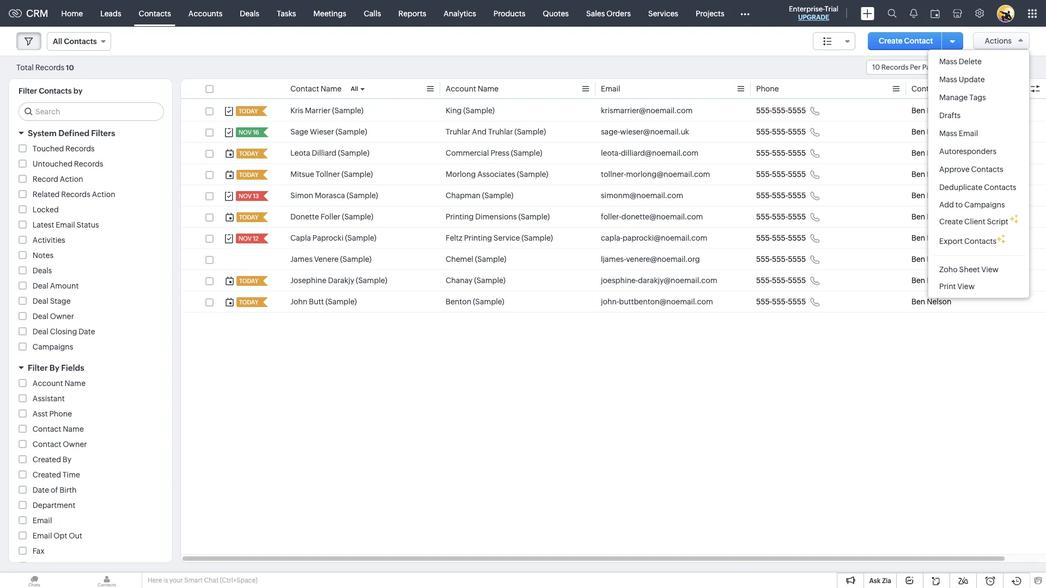 Task type: describe. For each thing, give the bounding box(es) containing it.
script
[[987, 217, 1009, 226]]

venere@noemail.org
[[626, 255, 700, 264]]

mitsue tollner (sample) link
[[291, 169, 373, 180]]

darakjy@noemail.com
[[638, 276, 718, 285]]

sheet
[[960, 265, 980, 274]]

5555 for paprocki@noemail.com
[[788, 234, 806, 243]]

related
[[33, 190, 60, 199]]

chats image
[[0, 573, 69, 589]]

filter by fields
[[28, 364, 84, 373]]

contact down asst phone
[[33, 425, 61, 434]]

5 5555 from the top
[[788, 191, 806, 200]]

1 horizontal spatial date
[[79, 328, 95, 336]]

ben nelson for venere@noemail.org
[[912, 255, 952, 264]]

capla paprocki (sample)
[[291, 234, 377, 243]]

12
[[253, 235, 259, 242]]

contacts for filter contacts by
[[39, 87, 72, 95]]

deduplicate contacts link
[[929, 179, 1029, 197]]

(sample) down darakjy
[[325, 298, 357, 306]]

1 vertical spatial printing
[[464, 234, 492, 243]]

nelson for buttbenton@noemail.com
[[927, 298, 952, 306]]

2 vertical spatial owner
[[63, 440, 87, 449]]

contacts for all contacts
[[64, 37, 97, 46]]

products link
[[485, 0, 534, 26]]

deal for deal closing date
[[33, 328, 48, 336]]

search element
[[881, 0, 904, 27]]

butt
[[309, 298, 324, 306]]

(sample) down chanay (sample) link
[[473, 298, 505, 306]]

nov for simon
[[239, 193, 252, 199]]

benton (sample)
[[446, 298, 505, 306]]

ben nelson for buttbenton@noemail.com
[[912, 298, 952, 306]]

commercial
[[446, 149, 489, 158]]

ben nelson for darakjy@noemail.com
[[912, 276, 952, 285]]

deal amount
[[33, 282, 79, 291]]

nelson for venere@noemail.org
[[927, 255, 952, 264]]

1 horizontal spatial phone
[[757, 84, 779, 93]]

john
[[291, 298, 308, 306]]

date of birth
[[33, 486, 77, 495]]

10 records per page
[[873, 63, 939, 71]]

update
[[959, 75, 985, 84]]

notes
[[33, 251, 53, 260]]

signals image
[[910, 9, 918, 18]]

activities
[[33, 236, 65, 245]]

chat
[[204, 577, 219, 585]]

0 horizontal spatial contact name
[[33, 425, 84, 434]]

darakjy
[[328, 276, 354, 285]]

department
[[33, 501, 75, 510]]

555-555-5555 for venere@noemail.org
[[757, 255, 806, 264]]

records for 10
[[882, 63, 909, 71]]

simonm@noemail.com link
[[601, 190, 684, 201]]

mass update
[[940, 75, 985, 84]]

(sample) inside "link"
[[356, 276, 387, 285]]

today link for kris
[[236, 106, 259, 116]]

create contact button
[[868, 32, 944, 50]]

benton (sample) link
[[446, 297, 505, 307]]

today link for john
[[237, 298, 260, 307]]

projects
[[696, 9, 725, 18]]

created for created by
[[33, 456, 61, 464]]

(sample) right dilliard
[[338, 149, 370, 158]]

email opt out
[[33, 532, 82, 541]]

deal stage
[[33, 297, 71, 306]]

dimensions
[[475, 213, 517, 221]]

leota dilliard (sample) link
[[291, 148, 370, 159]]

venere
[[314, 255, 339, 264]]

(sample) right foller
[[342, 213, 374, 221]]

related records action
[[33, 190, 115, 199]]

(sample) up service
[[519, 213, 550, 221]]

morlong associates (sample)
[[446, 170, 549, 179]]

king
[[446, 106, 462, 115]]

records for related
[[61, 190, 90, 199]]

tollner
[[316, 170, 340, 179]]

contacts link
[[130, 0, 180, 26]]

create for create contact
[[879, 37, 903, 45]]

analytics
[[444, 9, 476, 18]]

email right latest in the left top of the page
[[56, 221, 75, 229]]

records for total
[[35, 63, 64, 72]]

accounts link
[[180, 0, 231, 26]]

10 Records Per Page field
[[867, 60, 953, 75]]

555-555-5555 for dilliard@noemail.com
[[757, 149, 806, 158]]

tags
[[970, 93, 986, 102]]

(sample) right morasca
[[347, 191, 378, 200]]

to
[[956, 201, 963, 209]]

ben nelson for paprocki@noemail.com
[[912, 234, 952, 243]]

drafts
[[940, 111, 961, 120]]

555-555-5555 for paprocki@noemail.com
[[757, 234, 806, 243]]

mass for mass delete
[[940, 57, 958, 66]]

mass delete
[[940, 57, 982, 66]]

zoho
[[940, 265, 958, 274]]

name down fields
[[65, 379, 86, 388]]

add
[[940, 201, 954, 209]]

manage tags
[[940, 93, 986, 102]]

contact up created by
[[33, 440, 61, 449]]

nelson for dilliard@noemail.com
[[927, 149, 952, 158]]

time
[[63, 471, 80, 480]]

5555 for morlong@noemail.com
[[788, 170, 806, 179]]

amount
[[50, 282, 79, 291]]

0 vertical spatial contact owner
[[912, 84, 966, 93]]

nelson for wieser@noemail.uk
[[927, 128, 952, 136]]

name up kris marrier (sample) link at top left
[[321, 84, 342, 93]]

5 ben from the top
[[912, 191, 926, 200]]

contacts for export contacts
[[965, 237, 997, 246]]

0 vertical spatial owner
[[942, 84, 966, 93]]

1 5555 from the top
[[788, 106, 806, 115]]

5 nelson from the top
[[927, 191, 952, 200]]

tollner-
[[601, 170, 626, 179]]

chapman (sample)
[[446, 191, 514, 200]]

ask zia
[[870, 578, 892, 585]]

is
[[163, 577, 168, 585]]

chanay
[[446, 276, 473, 285]]

today for kris marrier (sample)
[[239, 108, 258, 114]]

(sample) down the chemel (sample) link
[[474, 276, 506, 285]]

leota-dilliard@noemail.com
[[601, 149, 699, 158]]

press
[[491, 149, 510, 158]]

(sample) inside 'link'
[[482, 191, 514, 200]]

0 horizontal spatial account
[[33, 379, 63, 388]]

today link for donette
[[237, 213, 260, 222]]

records for untouched
[[74, 160, 103, 168]]

0 horizontal spatial account name
[[33, 379, 86, 388]]

mass delete link
[[929, 53, 1029, 71]]

(sample) down the feltz printing service (sample) link
[[475, 255, 507, 264]]

(sample) inside "link"
[[345, 234, 377, 243]]

(sample) up sage wieser (sample) link
[[332, 106, 364, 115]]

feltz printing service (sample) link
[[446, 233, 553, 244]]

0 vertical spatial deals
[[240, 9, 259, 18]]

record
[[33, 175, 58, 184]]

1 horizontal spatial account name
[[446, 84, 499, 93]]

foller-donette@noemail.com
[[601, 213, 703, 221]]

name down asst phone
[[63, 425, 84, 434]]

contacts image
[[72, 573, 141, 589]]

total
[[16, 63, 34, 72]]

email down department
[[33, 517, 52, 525]]

(sample) right press
[[511, 149, 543, 158]]

nelson for paprocki@noemail.com
[[927, 234, 952, 243]]

printing dimensions (sample) link
[[446, 211, 550, 222]]

capla-paprocki@noemail.com
[[601, 234, 708, 243]]

ben for morlong@noemail.com
[[912, 170, 926, 179]]

john butt (sample)
[[291, 298, 357, 306]]

records for touched
[[65, 144, 95, 153]]

0 horizontal spatial action
[[60, 175, 83, 184]]

All Contacts field
[[47, 32, 111, 51]]

sage-wieser@noemail.uk link
[[601, 126, 689, 137]]

ben for darakjy@noemail.com
[[912, 276, 926, 285]]

trial
[[825, 5, 839, 13]]

nov for sage
[[239, 129, 252, 136]]

name up king (sample) 'link' at the top left of page
[[478, 84, 499, 93]]

feltz
[[446, 234, 463, 243]]

kris
[[291, 106, 304, 115]]

2 truhlar from the left
[[488, 128, 513, 136]]

status
[[77, 221, 99, 229]]

king (sample)
[[446, 106, 495, 115]]

10 for 1 - 10
[[979, 63, 987, 72]]

5 ben nelson from the top
[[912, 191, 952, 200]]

(sample) right wieser
[[336, 128, 367, 136]]

mass email link
[[929, 125, 1029, 143]]

nov 16 link
[[236, 128, 260, 137]]

contact inside "button"
[[905, 37, 934, 45]]

contact up kris
[[291, 84, 319, 93]]

enterprise-trial upgrade
[[789, 5, 839, 21]]

buttbenton@noemail.com
[[619, 298, 713, 306]]

by
[[73, 87, 83, 95]]

nov 16
[[239, 129, 259, 136]]

stage
[[50, 297, 71, 306]]

printing dimensions (sample)
[[446, 213, 550, 221]]

(sample) right tollner
[[342, 170, 373, 179]]

feltz printing service (sample)
[[446, 234, 553, 243]]

nelson for donette@noemail.com
[[927, 213, 952, 221]]

created for created time
[[33, 471, 61, 480]]

sage
[[291, 128, 308, 136]]

email up "fax"
[[33, 532, 52, 541]]

filter by fields button
[[9, 359, 172, 378]]

print
[[940, 282, 956, 291]]

enterprise-
[[789, 5, 825, 13]]

all for all
[[351, 86, 358, 92]]

contact down page
[[912, 84, 941, 93]]

sage wieser (sample)
[[291, 128, 367, 136]]

leota-
[[601, 149, 621, 158]]

chemel
[[446, 255, 474, 264]]

ben nelson for morlong@noemail.com
[[912, 170, 952, 179]]

contacts right leads
[[139, 9, 171, 18]]

today link for mitsue
[[237, 170, 260, 180]]

email inside mass email link
[[959, 129, 979, 138]]



Task type: vqa. For each thing, say whether or not it's contained in the screenshot.


Task type: locate. For each thing, give the bounding box(es) containing it.
account name
[[446, 84, 499, 93], [33, 379, 86, 388]]

0 horizontal spatial all
[[53, 37, 62, 46]]

contacts inside field
[[64, 37, 97, 46]]

1 vertical spatial created
[[33, 471, 61, 480]]

nov 13 link
[[236, 191, 260, 201]]

0 horizontal spatial 10
[[66, 63, 74, 72]]

7 555-555-5555 from the top
[[757, 234, 806, 243]]

10 555-555-5555 from the top
[[757, 298, 806, 306]]

today up nov 16 link on the left top of the page
[[239, 108, 258, 114]]

calendar image
[[931, 9, 940, 18]]

1 ben from the top
[[912, 106, 926, 115]]

printing inside 'link'
[[446, 213, 474, 221]]

today for donette foller (sample)
[[239, 214, 258, 221]]

records down record action
[[61, 190, 90, 199]]

manage
[[940, 93, 968, 102]]

3 ben from the top
[[912, 149, 926, 158]]

records inside 10 records per page field
[[882, 63, 909, 71]]

(sample) up darakjy
[[340, 255, 372, 264]]

all contacts
[[53, 37, 97, 46]]

7 ben nelson from the top
[[912, 234, 952, 243]]

10 ben from the top
[[912, 298, 926, 306]]

nelson for morlong@noemail.com
[[927, 170, 952, 179]]

5555 for darakjy@noemail.com
[[788, 276, 806, 285]]

profile image
[[997, 5, 1015, 22]]

today down the nov 13
[[239, 214, 258, 221]]

deal down deal stage
[[33, 312, 48, 321]]

by for created
[[63, 456, 71, 464]]

0 vertical spatial all
[[53, 37, 62, 46]]

signals element
[[904, 0, 924, 27]]

8 ben nelson from the top
[[912, 255, 952, 264]]

5555 for donette@noemail.com
[[788, 213, 806, 221]]

2 5555 from the top
[[788, 128, 806, 136]]

created
[[33, 456, 61, 464], [33, 471, 61, 480]]

today left john in the left of the page
[[239, 299, 258, 306]]

1 deal from the top
[[33, 282, 48, 291]]

0 vertical spatial date
[[79, 328, 95, 336]]

1 horizontal spatial view
[[982, 265, 999, 274]]

6 ben nelson from the top
[[912, 213, 952, 221]]

account up assistant
[[33, 379, 63, 388]]

555-
[[757, 106, 772, 115], [772, 106, 788, 115], [757, 128, 772, 136], [772, 128, 788, 136], [757, 149, 772, 158], [772, 149, 788, 158], [757, 170, 772, 179], [772, 170, 788, 179], [757, 191, 772, 200], [772, 191, 788, 200], [757, 213, 772, 221], [772, 213, 788, 221], [757, 234, 772, 243], [772, 234, 788, 243], [757, 255, 772, 264], [772, 255, 788, 264], [757, 276, 772, 285], [772, 276, 788, 285], [757, 298, 772, 306], [772, 298, 788, 306]]

account name up king (sample) 'link' at the top left of page
[[446, 84, 499, 93]]

account name down the filter by fields
[[33, 379, 86, 388]]

mass for mass email
[[940, 129, 958, 138]]

joesphine-darakjy@noemail.com link
[[601, 275, 718, 286]]

paprocki@noemail.com
[[623, 234, 708, 243]]

fields
[[61, 364, 84, 373]]

ben for buttbenton@noemail.com
[[912, 298, 926, 306]]

contacts for approve contacts
[[972, 165, 1004, 174]]

3 555-555-5555 from the top
[[757, 149, 806, 158]]

3 mass from the top
[[940, 129, 958, 138]]

by up time on the bottom of the page
[[63, 456, 71, 464]]

today link for josephine
[[237, 276, 260, 286]]

owner up created by
[[63, 440, 87, 449]]

2 555-555-5555 from the top
[[757, 128, 806, 136]]

home link
[[53, 0, 92, 26]]

campaigns down closing
[[33, 343, 73, 352]]

555-555-5555 for buttbenton@noemail.com
[[757, 298, 806, 306]]

1 vertical spatial view
[[958, 282, 975, 291]]

0 vertical spatial created
[[33, 456, 61, 464]]

0 vertical spatial contact name
[[291, 84, 342, 93]]

0 vertical spatial create
[[879, 37, 903, 45]]

contact owner
[[912, 84, 966, 93], [33, 440, 87, 449]]

deal for deal stage
[[33, 297, 48, 306]]

1 555-555-5555 from the top
[[757, 106, 806, 115]]

filters
[[91, 129, 115, 138]]

0 horizontal spatial contact owner
[[33, 440, 87, 449]]

nov left '16'
[[239, 129, 252, 136]]

10 for total records 10
[[66, 63, 74, 72]]

5555 for buttbenton@noemail.com
[[788, 298, 806, 306]]

1 vertical spatial nov
[[239, 193, 252, 199]]

email up "autoresponders"
[[959, 129, 979, 138]]

printing down chapman
[[446, 213, 474, 221]]

1 horizontal spatial action
[[92, 190, 115, 199]]

mitsue
[[291, 170, 314, 179]]

create menu element
[[855, 0, 881, 26]]

ben nelson for donette@noemail.com
[[912, 213, 952, 221]]

today link down nov 12 link
[[237, 276, 260, 286]]

ben for venere@noemail.org
[[912, 255, 926, 264]]

action up status
[[92, 190, 115, 199]]

today down the nov 12
[[239, 278, 258, 285]]

mass for mass update
[[940, 75, 958, 84]]

8 555-555-5555 from the top
[[757, 255, 806, 264]]

contacts for deduplicate contacts
[[985, 183, 1017, 192]]

4 5555 from the top
[[788, 170, 806, 179]]

1 vertical spatial filter
[[28, 364, 48, 373]]

zoho sheet view
[[940, 265, 999, 274]]

view down "zoho sheet view"
[[958, 282, 975, 291]]

nov for capla
[[239, 235, 252, 242]]

deal for deal amount
[[33, 282, 48, 291]]

ben nelson for dilliard@noemail.com
[[912, 149, 952, 158]]

ask
[[870, 578, 881, 585]]

9 nelson from the top
[[927, 276, 952, 285]]

mass update link
[[929, 71, 1029, 89]]

10 ben nelson from the top
[[912, 298, 952, 306]]

contact owner down page
[[912, 84, 966, 93]]

capla-
[[601, 234, 623, 243]]

1 vertical spatial owner
[[50, 312, 74, 321]]

zia
[[882, 578, 892, 585]]

chemel (sample) link
[[446, 254, 507, 265]]

6 ben from the top
[[912, 213, 926, 221]]

3 5555 from the top
[[788, 149, 806, 158]]

0 vertical spatial account
[[446, 84, 476, 93]]

mitsue tollner (sample)
[[291, 170, 373, 179]]

name right first
[[49, 563, 70, 571]]

0 vertical spatial nov
[[239, 129, 252, 136]]

filter for filter by fields
[[28, 364, 48, 373]]

1 horizontal spatial contact owner
[[912, 84, 966, 93]]

5555 for wieser@noemail.uk
[[788, 128, 806, 136]]

create menu image
[[861, 7, 875, 20]]

555-555-5555 for morlong@noemail.com
[[757, 170, 806, 179]]

1 horizontal spatial create
[[940, 217, 963, 226]]

nov inside 'nov 13' 'link'
[[239, 193, 252, 199]]

0 vertical spatial mass
[[940, 57, 958, 66]]

by for filter
[[50, 364, 59, 373]]

today for mitsue tollner (sample)
[[239, 172, 258, 178]]

email up krismarrier@noemail.com link
[[601, 84, 621, 93]]

records down defined
[[65, 144, 95, 153]]

(sample) right paprocki
[[345, 234, 377, 243]]

deals left tasks link
[[240, 9, 259, 18]]

create contact
[[879, 37, 934, 45]]

1 vertical spatial create
[[940, 217, 963, 226]]

2 created from the top
[[33, 471, 61, 480]]

date left of
[[33, 486, 49, 495]]

7 nelson from the top
[[927, 234, 952, 243]]

mass right page
[[940, 57, 958, 66]]

profile element
[[991, 0, 1021, 26]]

7 5555 from the top
[[788, 234, 806, 243]]

0 vertical spatial phone
[[757, 84, 779, 93]]

6 5555 from the top
[[788, 213, 806, 221]]

leota-dilliard@noemail.com link
[[601, 148, 699, 159]]

10 up by
[[66, 63, 74, 72]]

drafts link
[[929, 107, 1029, 125]]

6 nelson from the top
[[927, 213, 952, 221]]

3 nelson from the top
[[927, 149, 952, 158]]

all for all contacts
[[53, 37, 62, 46]]

1 horizontal spatial by
[[63, 456, 71, 464]]

accounts
[[189, 9, 223, 18]]

today link up nov 16 link on the left top of the page
[[236, 106, 259, 116]]

5 555-555-5555 from the top
[[757, 191, 806, 200]]

deal up deal stage
[[33, 282, 48, 291]]

555-555-5555 for wieser@noemail.uk
[[757, 128, 806, 136]]

defined
[[58, 129, 89, 138]]

mass down drafts
[[940, 129, 958, 138]]

deal
[[33, 282, 48, 291], [33, 297, 48, 306], [33, 312, 48, 321], [33, 328, 48, 336]]

untouched records
[[33, 160, 103, 168]]

8 5555 from the top
[[788, 255, 806, 264]]

10 5555 from the top
[[788, 298, 806, 306]]

marrier
[[305, 106, 331, 115]]

create down search 'image'
[[879, 37, 903, 45]]

leads link
[[92, 0, 130, 26]]

1 created from the top
[[33, 456, 61, 464]]

ljames-venere@noemail.org link
[[601, 254, 700, 265]]

latest email status
[[33, 221, 99, 229]]

contacts down client
[[965, 237, 997, 246]]

6 555-555-5555 from the top
[[757, 213, 806, 221]]

2 nov from the top
[[239, 193, 252, 199]]

contacts down home
[[64, 37, 97, 46]]

sage-wieser@noemail.uk
[[601, 128, 689, 136]]

ljames-venere@noemail.org
[[601, 255, 700, 264]]

today down nov 16
[[239, 150, 258, 157]]

1 vertical spatial account
[[33, 379, 63, 388]]

james
[[291, 255, 313, 264]]

opt
[[54, 532, 67, 541]]

closing
[[50, 328, 77, 336]]

by left fields
[[50, 364, 59, 373]]

today link for leota
[[237, 149, 260, 159]]

0 vertical spatial printing
[[446, 213, 474, 221]]

truhlar and truhlar (sample)
[[446, 128, 546, 136]]

filter
[[19, 87, 37, 95], [28, 364, 48, 373]]

4 nelson from the top
[[927, 170, 952, 179]]

filter contacts by
[[19, 87, 83, 95]]

nov left 12
[[239, 235, 252, 242]]

ben nelson for wieser@noemail.uk
[[912, 128, 952, 136]]

1 horizontal spatial campaigns
[[965, 201, 1005, 209]]

nov left 13
[[239, 193, 252, 199]]

contact owner up created by
[[33, 440, 87, 449]]

services
[[649, 9, 679, 18]]

by inside dropdown button
[[50, 364, 59, 373]]

2 ben nelson from the top
[[912, 128, 952, 136]]

all up total records 10
[[53, 37, 62, 46]]

0 vertical spatial action
[[60, 175, 83, 184]]

1 vertical spatial campaigns
[[33, 343, 73, 352]]

all inside field
[[53, 37, 62, 46]]

10 inside total records 10
[[66, 63, 74, 72]]

10 nelson from the top
[[927, 298, 952, 306]]

8 nelson from the top
[[927, 255, 952, 264]]

nov inside nov 12 link
[[239, 235, 252, 242]]

(sample) up and
[[463, 106, 495, 115]]

10 left the per
[[873, 63, 880, 71]]

ben for dilliard@noemail.com
[[912, 149, 926, 158]]

9 ben nelson from the top
[[912, 276, 952, 285]]

deal left stage
[[33, 297, 48, 306]]

(sample) right darakjy
[[356, 276, 387, 285]]

fax
[[33, 547, 45, 556]]

nelson for darakjy@noemail.com
[[927, 276, 952, 285]]

phone
[[757, 84, 779, 93], [49, 410, 72, 419]]

view right sheet
[[982, 265, 999, 274]]

0 vertical spatial campaigns
[[965, 201, 1005, 209]]

today for john butt (sample)
[[239, 299, 258, 306]]

1 vertical spatial contact owner
[[33, 440, 87, 449]]

action up related records action
[[60, 175, 83, 184]]

0 horizontal spatial truhlar
[[446, 128, 471, 136]]

1 vertical spatial phone
[[49, 410, 72, 419]]

truhlar left and
[[446, 128, 471, 136]]

555-555-5555 for darakjy@noemail.com
[[757, 276, 806, 285]]

today link left john in the left of the page
[[237, 298, 260, 307]]

records up filter contacts by
[[35, 63, 64, 72]]

1 ben nelson from the top
[[912, 106, 952, 115]]

deal closing date
[[33, 328, 95, 336]]

4 ben nelson from the top
[[912, 170, 952, 179]]

account
[[446, 84, 476, 93], [33, 379, 63, 388]]

contacts left by
[[39, 87, 72, 95]]

contacts down autoresponders link
[[972, 165, 1004, 174]]

(sample) up printing dimensions (sample) 'link'
[[482, 191, 514, 200]]

10 inside field
[[873, 63, 880, 71]]

account up king
[[446, 84, 476, 93]]

client
[[965, 217, 986, 226]]

contact name up marrier
[[291, 84, 342, 93]]

Other Modules field
[[733, 5, 757, 22]]

deal for deal owner
[[33, 312, 48, 321]]

0 horizontal spatial create
[[879, 37, 903, 45]]

deduplicate contacts
[[940, 183, 1017, 192]]

0 horizontal spatial phone
[[49, 410, 72, 419]]

foller-
[[601, 213, 622, 221]]

contacts inside "link"
[[985, 183, 1017, 192]]

7 ben from the top
[[912, 234, 926, 243]]

created time
[[33, 471, 80, 480]]

2 ben from the top
[[912, 128, 926, 136]]

1 vertical spatial all
[[351, 86, 358, 92]]

first
[[33, 563, 48, 571]]

morlong
[[446, 170, 476, 179]]

2 mass from the top
[[940, 75, 958, 84]]

row group containing kris marrier (sample)
[[181, 100, 1047, 313]]

morasca
[[315, 191, 345, 200]]

donette
[[291, 213, 319, 221]]

(sample) right associates
[[517, 170, 549, 179]]

-
[[974, 63, 977, 72]]

1 nelson from the top
[[927, 106, 952, 115]]

555-555-5555
[[757, 106, 806, 115], [757, 128, 806, 136], [757, 149, 806, 158], [757, 170, 806, 179], [757, 191, 806, 200], [757, 213, 806, 221], [757, 234, 806, 243], [757, 255, 806, 264], [757, 276, 806, 285], [757, 298, 806, 306]]

ben for wieser@noemail.uk
[[912, 128, 926, 136]]

morlong associates (sample) link
[[446, 169, 549, 180]]

4 555-555-5555 from the top
[[757, 170, 806, 179]]

export
[[940, 237, 963, 246]]

1 vertical spatial account name
[[33, 379, 86, 388]]

sage-
[[601, 128, 620, 136]]

0 horizontal spatial view
[[958, 282, 975, 291]]

1 vertical spatial mass
[[940, 75, 958, 84]]

4 deal from the top
[[33, 328, 48, 336]]

ben for donette@noemail.com
[[912, 213, 926, 221]]

create inside "button"
[[879, 37, 903, 45]]

1 horizontal spatial deals
[[240, 9, 259, 18]]

5555 for dilliard@noemail.com
[[788, 149, 806, 158]]

quotes link
[[534, 0, 578, 26]]

navigation
[[993, 59, 1030, 75]]

nov inside nov 16 link
[[239, 129, 252, 136]]

9 ben from the top
[[912, 276, 926, 285]]

10
[[979, 63, 987, 72], [873, 63, 880, 71], [66, 63, 74, 72]]

meetings link
[[305, 0, 355, 26]]

birth
[[60, 486, 77, 495]]

deals down 'notes'
[[33, 267, 52, 275]]

contact up the per
[[905, 37, 934, 45]]

1 nov from the top
[[239, 129, 252, 136]]

today link up 'nov 13' 'link'
[[237, 170, 260, 180]]

10 right '-'
[[979, 63, 987, 72]]

search image
[[888, 9, 897, 18]]

Search text field
[[19, 103, 164, 120]]

1 horizontal spatial account
[[446, 84, 476, 93]]

deal down deal owner
[[33, 328, 48, 336]]

per
[[910, 63, 921, 71]]

0 vertical spatial filter
[[19, 87, 37, 95]]

1 horizontal spatial contact name
[[291, 84, 342, 93]]

1 vertical spatial date
[[33, 486, 49, 495]]

1 horizontal spatial truhlar
[[488, 128, 513, 136]]

0 horizontal spatial campaigns
[[33, 343, 73, 352]]

4 ben from the top
[[912, 170, 926, 179]]

2 nelson from the top
[[927, 128, 952, 136]]

kris marrier (sample) link
[[291, 105, 364, 116]]

morlong@noemail.com
[[626, 170, 710, 179]]

ben for paprocki@noemail.com
[[912, 234, 926, 243]]

today up the nov 13
[[239, 172, 258, 178]]

0 vertical spatial by
[[50, 364, 59, 373]]

filter up assistant
[[28, 364, 48, 373]]

created up created time
[[33, 456, 61, 464]]

today link down nov 16 link on the left top of the page
[[237, 149, 260, 159]]

campaigns down deduplicate contacts "link"
[[965, 201, 1005, 209]]

1 truhlar from the left
[[446, 128, 471, 136]]

contacts down approve contacts link
[[985, 183, 1017, 192]]

records down touched records
[[74, 160, 103, 168]]

2 vertical spatial nov
[[239, 235, 252, 242]]

ben nelson
[[912, 106, 952, 115], [912, 128, 952, 136], [912, 149, 952, 158], [912, 170, 952, 179], [912, 191, 952, 200], [912, 213, 952, 221], [912, 234, 952, 243], [912, 255, 952, 264], [912, 276, 952, 285], [912, 298, 952, 306]]

filter for filter contacts by
[[19, 87, 37, 95]]

1 horizontal spatial 10
[[873, 63, 880, 71]]

1 vertical spatial contact name
[[33, 425, 84, 434]]

today for josephine darakjy (sample)
[[239, 278, 258, 285]]

1 vertical spatial deals
[[33, 267, 52, 275]]

all up kris marrier (sample)
[[351, 86, 358, 92]]

(ctrl+space)
[[220, 577, 258, 585]]

nov 12
[[239, 235, 259, 242]]

5555 for venere@noemail.org
[[788, 255, 806, 264]]

8 ben from the top
[[912, 255, 926, 264]]

(sample) up commercial press (sample)
[[515, 128, 546, 136]]

owner up closing
[[50, 312, 74, 321]]

created down created by
[[33, 471, 61, 480]]

contact name
[[291, 84, 342, 93], [33, 425, 84, 434]]

and
[[472, 128, 487, 136]]

deals link
[[231, 0, 268, 26]]

0 horizontal spatial by
[[50, 364, 59, 373]]

size image
[[824, 37, 832, 46]]

owner down the mass update
[[942, 84, 966, 93]]

printing up chemel (sample)
[[464, 234, 492, 243]]

truhlar up press
[[488, 128, 513, 136]]

0 horizontal spatial deals
[[33, 267, 52, 275]]

capla
[[291, 234, 311, 243]]

row group
[[181, 100, 1047, 313]]

0 vertical spatial view
[[982, 265, 999, 274]]

today for leota dilliard (sample)
[[239, 150, 258, 157]]

3 ben nelson from the top
[[912, 149, 952, 158]]

555-555-5555 for donette@noemail.com
[[757, 213, 806, 221]]

filter inside dropdown button
[[28, 364, 48, 373]]

1 vertical spatial by
[[63, 456, 71, 464]]

2 vertical spatial mass
[[940, 129, 958, 138]]

name
[[321, 84, 342, 93], [478, 84, 499, 93], [65, 379, 86, 388], [63, 425, 84, 434], [49, 563, 70, 571]]

(sample) right service
[[522, 234, 553, 243]]

9 5555 from the top
[[788, 276, 806, 285]]

3 nov from the top
[[239, 235, 252, 242]]

contacts
[[139, 9, 171, 18], [64, 37, 97, 46], [39, 87, 72, 95], [972, 165, 1004, 174], [985, 183, 1017, 192], [965, 237, 997, 246]]

system
[[28, 129, 57, 138]]

records left the per
[[882, 63, 909, 71]]

None field
[[813, 32, 856, 50]]

1 horizontal spatial all
[[351, 86, 358, 92]]

2 horizontal spatial 10
[[979, 63, 987, 72]]

1 vertical spatial action
[[92, 190, 115, 199]]

0 horizontal spatial date
[[33, 486, 49, 495]]

2 deal from the top
[[33, 297, 48, 306]]

9 555-555-5555 from the top
[[757, 276, 806, 285]]

mass up 'manage'
[[940, 75, 958, 84]]

untouched
[[33, 160, 73, 168]]

here is your smart chat (ctrl+space)
[[148, 577, 258, 585]]

3 deal from the top
[[33, 312, 48, 321]]

1 mass from the top
[[940, 57, 958, 66]]

today link down 'nov 13' 'link'
[[237, 213, 260, 222]]

date right closing
[[79, 328, 95, 336]]

meetings
[[314, 9, 347, 18]]

export contacts
[[940, 237, 997, 246]]

first name
[[33, 563, 70, 571]]

create for create client script
[[940, 217, 963, 226]]

0 vertical spatial account name
[[446, 84, 499, 93]]

upgrade
[[798, 14, 830, 21]]

create
[[879, 37, 903, 45], [940, 217, 963, 226]]



